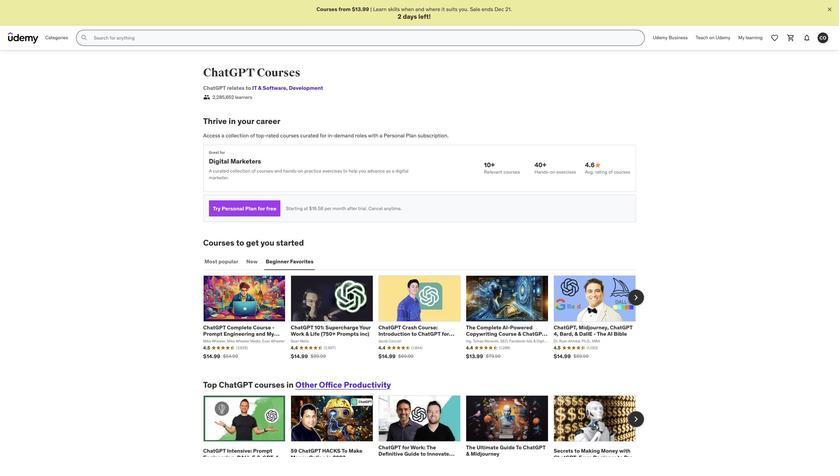 Task type: locate. For each thing, give the bounding box(es) containing it.
0 horizontal spatial course
[[253, 324, 271, 331]]

you
[[359, 168, 366, 174], [261, 238, 275, 248]]

introduction
[[379, 331, 411, 337]]

1 vertical spatial with
[[620, 448, 631, 454]]

for
[[320, 132, 327, 139], [220, 150, 225, 155], [258, 205, 265, 212], [442, 331, 449, 337], [402, 444, 410, 451]]

a
[[222, 132, 225, 139], [380, 132, 383, 139], [392, 168, 395, 174]]

course inside the chatgpt complete course - prompt engineering and my gpts
[[253, 324, 271, 331]]

courses left from
[[317, 6, 338, 12]]

categories button
[[41, 30, 72, 46]]

0 vertical spatial curated
[[301, 132, 319, 139]]

definitive
[[379, 451, 403, 457]]

chatgpt for work: the definitive guide to innovate with ai link
[[379, 444, 455, 457]]

0 horizontal spatial you
[[261, 238, 275, 248]]

guide right ultimate
[[500, 444, 515, 451]]

rated
[[267, 132, 279, 139]]

0 horizontal spatial curated
[[213, 168, 229, 174]]

(750+
[[321, 331, 336, 337]]

2 horizontal spatial a
[[392, 168, 395, 174]]

chatgpt left the "secrets"
[[523, 444, 546, 451]]

carousel element
[[203, 276, 644, 364], [203, 395, 644, 457]]

beginner right from
[[594, 454, 617, 457]]

beginner down started
[[266, 258, 289, 265]]

$16.58
[[309, 205, 324, 211]]

and inside courses from $13.99 | learn skills when and where it suits you. sale ends dec 21. 2 days left!
[[416, 6, 425, 12]]

chatgpt intensive: prompt engineering, dall-e 3, gpt-4
[[203, 448, 279, 457]]

1 horizontal spatial udemy
[[716, 35, 731, 41]]

1 horizontal spatial guide
[[500, 444, 515, 451]]

course
[[253, 324, 271, 331], [499, 331, 517, 337], [466, 337, 484, 344]]

0 vertical spatial personal
[[384, 132, 405, 139]]

0 vertical spatial collection
[[226, 132, 249, 139]]

0 horizontal spatial ai
[[391, 457, 396, 457]]

plan left free
[[245, 205, 257, 212]]

guide right definitive
[[405, 451, 420, 457]]

0 vertical spatial with
[[368, 132, 379, 139]]

1 udemy from the left
[[653, 35, 668, 41]]

personal right the roles
[[384, 132, 405, 139]]

1 horizontal spatial on
[[551, 169, 556, 175]]

my learning
[[739, 35, 763, 41]]

next image
[[631, 292, 642, 303]]

udemy right the teach
[[716, 35, 731, 41]]

month
[[333, 205, 346, 211]]

to left get on the bottom left of the page
[[236, 238, 244, 248]]

your
[[238, 116, 254, 127]]

curated inside great for digital marketers a curated collection of courses and hands-on practice exercises to help you advance as a digital marketer.
[[213, 168, 229, 174]]

midjourney,
[[579, 324, 609, 331]]

marketers
[[231, 157, 261, 165]]

0 vertical spatial in
[[229, 116, 236, 127]]

&
[[258, 85, 262, 91], [306, 331, 309, 337], [518, 331, 522, 337], [575, 331, 578, 337], [466, 451, 470, 457]]

and inside great for digital marketers a curated collection of courses and hands-on practice exercises to help you advance as a digital marketer.
[[275, 168, 282, 174]]

a right "as"
[[392, 168, 395, 174]]

for right course:
[[442, 331, 449, 337]]

- inside the chatgpt complete course - prompt engineering and my gpts
[[272, 324, 275, 331]]

exercises left avg. on the right top of page
[[557, 169, 577, 175]]

1 horizontal spatial work
[[379, 337, 392, 344]]

on inside "link"
[[710, 35, 715, 41]]

dec
[[495, 6, 504, 12]]

courses to get you started
[[203, 238, 304, 248]]

collection down digital marketers link
[[230, 168, 251, 174]]

& left dalle
[[575, 331, 578, 337]]

wishlist image
[[771, 34, 779, 42]]

after
[[347, 205, 357, 211]]

0 horizontal spatial complete
[[227, 324, 252, 331]]

guide
[[500, 444, 515, 451], [405, 451, 420, 457]]

my left learning
[[739, 35, 745, 41]]

of right rating
[[609, 169, 613, 175]]

of down marketers
[[252, 168, 256, 174]]

office
[[319, 380, 342, 390]]

for left the 'in-'
[[320, 132, 327, 139]]

chatgpt,
[[554, 324, 578, 331]]

money left online
[[291, 454, 308, 457]]

complete inside the chatgpt complete course - prompt engineering and my gpts
[[227, 324, 252, 331]]

0 horizontal spatial to
[[342, 448, 348, 454]]

a right the roles
[[380, 132, 383, 139]]

0 horizontal spatial guide
[[405, 451, 420, 457]]

personal
[[384, 132, 405, 139], [222, 205, 244, 212]]

courses up most popular
[[203, 238, 235, 248]]

ai
[[608, 331, 613, 337], [391, 457, 396, 457]]

1 complete from the left
[[227, 324, 252, 331]]

chatgpt, midjourney, chatgpt 4, bard, & dalle - the ai bible link
[[554, 324, 633, 337]]

most
[[205, 258, 217, 265]]

marketer.
[[209, 175, 229, 181]]

& right 'it'
[[258, 85, 262, 91]]

1 vertical spatial courses
[[257, 66, 301, 80]]

0 vertical spatial ai
[[608, 331, 613, 337]]

work left the life
[[291, 331, 305, 337]]

small image left 2,285,652
[[203, 94, 210, 101]]

2 vertical spatial with
[[379, 457, 390, 457]]

with inside chatgpt for work: the definitive guide to innovate with ai
[[379, 457, 390, 457]]

next image
[[631, 414, 642, 425]]

plan left the subscription.
[[406, 132, 417, 139]]

1 vertical spatial prompt
[[253, 448, 272, 454]]

to inside great for digital marketers a curated collection of courses and hands-on practice exercises to help you advance as a digital marketer.
[[343, 168, 348, 174]]

supercharge
[[326, 324, 359, 331]]

1 horizontal spatial -
[[594, 331, 596, 337]]

money right making at the bottom right
[[602, 448, 619, 454]]

40+
[[535, 161, 547, 169]]

in left the your
[[229, 116, 236, 127]]

chatgpt intensive: prompt engineering, dall-e 3, gpt-4 link
[[203, 448, 279, 457]]

on right the teach
[[710, 35, 715, 41]]

1 vertical spatial small image
[[595, 162, 602, 168]]

0 horizontal spatial work
[[291, 331, 305, 337]]

with inside 'thrive in your career' 'element'
[[368, 132, 379, 139]]

most popular button
[[203, 253, 240, 270]]

to left innovate
[[421, 451, 426, 457]]

to
[[516, 444, 522, 451], [342, 448, 348, 454]]

1 horizontal spatial prompt
[[253, 448, 272, 454]]

1 horizontal spatial small image
[[595, 162, 602, 168]]

to right ultimate
[[516, 444, 522, 451]]

exercises right practice
[[323, 168, 342, 174]]

demand
[[335, 132, 354, 139]]

1 horizontal spatial ai
[[608, 331, 613, 337]]

to
[[246, 85, 251, 91], [343, 168, 348, 174], [236, 238, 244, 248], [412, 331, 417, 337], [575, 448, 580, 454], [421, 451, 426, 457], [618, 454, 623, 457]]

the ultimate guide to chatgpt & midjourney link
[[466, 444, 546, 457]]

for right great
[[220, 150, 225, 155]]

& inside chatgpt, midjourney, chatgpt 4, bard, & dalle - the ai bible
[[575, 331, 578, 337]]

skills
[[388, 6, 400, 12]]

work inside chatgpt 101: supercharge your work & life (750+ prompts inc)
[[291, 331, 305, 337]]

chatgpt right the '59'
[[299, 448, 321, 454]]

teach
[[696, 35, 709, 41]]

to left help
[[343, 168, 348, 174]]

shopping cart with 0 items image
[[787, 34, 795, 42]]

1 horizontal spatial and
[[275, 168, 282, 174]]

0 horizontal spatial prompt
[[203, 331, 223, 337]]

learning
[[746, 35, 763, 41]]

& left midjourney on the bottom right of page
[[466, 451, 470, 457]]

beginner favorites
[[266, 258, 314, 265]]

1 vertical spatial beginner
[[594, 454, 617, 457]]

1 vertical spatial personal
[[222, 205, 244, 212]]

& inside chatgpt 101: supercharge your work & life (750+ prompts inc)
[[306, 331, 309, 337]]

courses
[[280, 132, 299, 139], [257, 168, 273, 174], [504, 169, 520, 175], [614, 169, 631, 175], [255, 380, 285, 390]]

0 horizontal spatial plan
[[245, 205, 257, 212]]

to left making at the bottom right
[[575, 448, 580, 454]]

courses inside great for digital marketers a curated collection of courses and hands-on practice exercises to help you advance as a digital marketer.
[[257, 168, 273, 174]]

from
[[579, 454, 592, 457]]

on right 40+
[[551, 169, 556, 175]]

2 vertical spatial in
[[327, 454, 332, 457]]

productivity
[[344, 380, 391, 390]]

0 vertical spatial carousel element
[[203, 276, 644, 364]]

in left 2023 on the left bottom of the page
[[327, 454, 332, 457]]

top-
[[256, 132, 267, 139]]

learners
[[235, 94, 252, 100]]

chatgpt left intensive:
[[203, 448, 226, 454]]

chatgpt right "midjourney,"
[[610, 324, 633, 331]]

it
[[252, 85, 257, 91]]

prompt left engineering
[[203, 331, 223, 337]]

work
[[291, 331, 305, 337], [379, 337, 392, 344]]

it & software link
[[252, 85, 286, 91]]

0 vertical spatial prompt
[[203, 331, 223, 337]]

guide inside the ultimate guide to chatgpt & midjourney
[[500, 444, 515, 451]]

courses for courses from $13.99 | learn skills when and where it suits you. sale ends dec 21. 2 days left!
[[317, 6, 338, 12]]

small image up rating
[[595, 162, 602, 168]]

started
[[276, 238, 304, 248]]

0 horizontal spatial courses
[[203, 238, 235, 248]]

udemy business
[[653, 35, 688, 41]]

& left the life
[[306, 331, 309, 337]]

0 horizontal spatial beginner
[[266, 258, 289, 265]]

close image
[[827, 6, 834, 13]]

courses up 'software'
[[257, 66, 301, 80]]

in left other on the bottom of the page
[[287, 380, 294, 390]]

a
[[209, 168, 212, 174]]

0 horizontal spatial in
[[229, 116, 236, 127]]

1 horizontal spatial curated
[[301, 132, 319, 139]]

1 vertical spatial curated
[[213, 168, 229, 174]]

2 horizontal spatial and
[[416, 6, 425, 12]]

2
[[398, 13, 402, 21]]

2 horizontal spatial courses
[[317, 6, 338, 12]]

0 vertical spatial courses
[[317, 6, 338, 12]]

2 horizontal spatial on
[[710, 35, 715, 41]]

chatgpt inside chatgpt 101: supercharge your work & life (750+ prompts inc)
[[291, 324, 314, 331]]

1 horizontal spatial you
[[359, 168, 366, 174]]

curated up marketer.
[[213, 168, 229, 174]]

you right get on the bottom left of the page
[[261, 238, 275, 248]]

small image
[[203, 94, 210, 101], [595, 162, 602, 168]]

2 complete from the left
[[477, 324, 502, 331]]

59 chatgpt hacks to make money online in 2023 link
[[291, 448, 363, 457]]

trial.
[[358, 205, 368, 211]]

to inside chatgpt crash course: introduction to chatgpt for work
[[412, 331, 417, 337]]

chatgpt up gpts
[[203, 324, 226, 331]]

to for guide
[[516, 444, 522, 451]]

ultimate
[[477, 444, 499, 451]]

and up the left!
[[416, 6, 425, 12]]

2 vertical spatial and
[[256, 331, 266, 337]]

2 udemy from the left
[[716, 35, 731, 41]]

2 horizontal spatial in
[[327, 454, 332, 457]]

1 vertical spatial in
[[287, 380, 294, 390]]

0 vertical spatial and
[[416, 6, 425, 12]]

1 vertical spatial you
[[261, 238, 275, 248]]

chatgpt relates to it & software development
[[203, 85, 323, 91]]

0 vertical spatial you
[[359, 168, 366, 174]]

udemy
[[653, 35, 668, 41], [716, 35, 731, 41]]

curated left the 'in-'
[[301, 132, 319, 139]]

for inside great for digital marketers a curated collection of courses and hands-on practice exercises to help you advance as a digital marketer.
[[220, 150, 225, 155]]

1 horizontal spatial complete
[[477, 324, 502, 331]]

& for chatgpt 101: supercharge your work & life (750+ prompts inc)
[[306, 331, 309, 337]]

0 horizontal spatial and
[[256, 331, 266, 337]]

1 vertical spatial and
[[275, 168, 282, 174]]

1 horizontal spatial to
[[516, 444, 522, 451]]

to left pro
[[618, 454, 623, 457]]

2 vertical spatial courses
[[203, 238, 235, 248]]

of left top-
[[250, 132, 255, 139]]

get
[[246, 238, 259, 248]]

software
[[263, 85, 286, 91]]

1 vertical spatial carousel element
[[203, 395, 644, 457]]

0 horizontal spatial money
[[291, 454, 308, 457]]

1 horizontal spatial personal
[[384, 132, 405, 139]]

1 horizontal spatial beginner
[[594, 454, 617, 457]]

1 carousel element from the top
[[203, 276, 644, 364]]

& inside the ultimate guide to chatgpt & midjourney
[[466, 451, 470, 457]]

0 horizontal spatial exercises
[[323, 168, 342, 174]]

1 horizontal spatial money
[[602, 448, 619, 454]]

0 horizontal spatial small image
[[203, 94, 210, 101]]

dall-
[[237, 454, 252, 457]]

a right access
[[222, 132, 225, 139]]

prompt
[[203, 331, 223, 337], [253, 448, 272, 454]]

0 vertical spatial plan
[[406, 132, 417, 139]]

complete inside the complete ai-powered copywriting course & chatgpt course
[[477, 324, 502, 331]]

thrive in your career element
[[203, 116, 636, 222]]

chatgpt right the crash at the bottom of the page
[[418, 331, 441, 337]]

1 vertical spatial collection
[[230, 168, 251, 174]]

0 vertical spatial beginner
[[266, 258, 289, 265]]

0 horizontal spatial on
[[298, 168, 303, 174]]

ai inside chatgpt, midjourney, chatgpt 4, bard, & dalle - the ai bible
[[608, 331, 613, 337]]

1 vertical spatial ai
[[391, 457, 396, 457]]

money inside secrets to making money with chatgpt: from beginner to pro
[[602, 448, 619, 454]]

business
[[669, 35, 688, 41]]

my right engineering
[[267, 331, 274, 337]]

for left the work:
[[402, 444, 410, 451]]

complete for engineering
[[227, 324, 252, 331]]

collection down the thrive in your career
[[226, 132, 249, 139]]

40+ hands-on exercises
[[535, 161, 577, 175]]

to left make
[[342, 448, 348, 454]]

& inside the complete ai-powered copywriting course & chatgpt course
[[518, 331, 522, 337]]

the complete ai-powered copywriting course & chatgpt course link
[[466, 324, 548, 344]]

you right help
[[359, 168, 366, 174]]

0 horizontal spatial my
[[267, 331, 274, 337]]

access a collection of top-rated courses curated for in-demand roles with a personal plan subscription.
[[203, 132, 449, 139]]

chatgpt left the work:
[[379, 444, 401, 451]]

curated
[[301, 132, 319, 139], [213, 168, 229, 174]]

hacks
[[322, 448, 341, 454]]

my
[[739, 35, 745, 41], [267, 331, 274, 337]]

for left free
[[258, 205, 265, 212]]

2 carousel element from the top
[[203, 395, 644, 457]]

0 horizontal spatial udemy
[[653, 35, 668, 41]]

and right engineering
[[256, 331, 266, 337]]

in inside "59 chatgpt hacks to make money online in 2023"
[[327, 454, 332, 457]]

work right inc)
[[379, 337, 392, 344]]

0 horizontal spatial a
[[222, 132, 225, 139]]

& right ai-
[[518, 331, 522, 337]]

chatgpt left the crash at the bottom of the page
[[379, 324, 401, 331]]

- inside chatgpt, midjourney, chatgpt 4, bard, & dalle - the ai bible
[[594, 331, 596, 337]]

to inside the ultimate guide to chatgpt & midjourney
[[516, 444, 522, 451]]

ai inside chatgpt for work: the definitive guide to innovate with ai
[[391, 457, 396, 457]]

0 horizontal spatial personal
[[222, 205, 244, 212]]

1 vertical spatial my
[[267, 331, 274, 337]]

to inside "59 chatgpt hacks to make money online in 2023"
[[342, 448, 348, 454]]

udemy left business
[[653, 35, 668, 41]]

chatgpt inside chatgpt for work: the definitive guide to innovate with ai
[[379, 444, 401, 451]]

chatgpt inside the chatgpt complete course - prompt engineering and my gpts
[[203, 324, 226, 331]]

chatgpt left 4,
[[523, 331, 545, 337]]

for inside chatgpt crash course: introduction to chatgpt for work
[[442, 331, 449, 337]]

courses inside courses from $13.99 | learn skills when and where it suits you. sale ends dec 21. 2 days left!
[[317, 6, 338, 12]]

prompt inside the chatgpt complete course - prompt engineering and my gpts
[[203, 331, 223, 337]]

personal right 'try'
[[222, 205, 244, 212]]

1 horizontal spatial my
[[739, 35, 745, 41]]

you.
[[459, 6, 469, 12]]

chatgpt left 101:
[[291, 324, 314, 331]]

1 horizontal spatial exercises
[[557, 169, 577, 175]]

on left practice
[[298, 168, 303, 174]]

co
[[820, 35, 827, 41]]

and
[[416, 6, 425, 12], [275, 168, 282, 174], [256, 331, 266, 337]]

0 vertical spatial my
[[739, 35, 745, 41]]

and left hands-
[[275, 168, 282, 174]]

prompt left the 4
[[253, 448, 272, 454]]

1 horizontal spatial plan
[[406, 132, 417, 139]]

2,285,652
[[213, 94, 234, 100]]

categories
[[45, 35, 68, 41]]

chatgpt inside chatgpt intensive: prompt engineering, dall-e 3, gpt-4
[[203, 448, 226, 454]]

to left course:
[[412, 331, 417, 337]]

0 horizontal spatial -
[[272, 324, 275, 331]]

other office productivity link
[[296, 380, 391, 390]]



Task type: describe. For each thing, give the bounding box(es) containing it.
1 horizontal spatial course
[[466, 337, 484, 344]]

try personal plan for free link
[[209, 201, 281, 217]]

top chatgpt courses in other office productivity
[[203, 380, 391, 390]]

starting
[[286, 205, 303, 211]]

left!
[[419, 13, 431, 21]]

the inside the complete ai-powered copywriting course & chatgpt course
[[466, 324, 476, 331]]

work:
[[411, 444, 426, 451]]

my learning link
[[735, 30, 767, 46]]

thrive
[[203, 116, 227, 127]]

the ultimate guide to chatgpt & midjourney
[[466, 444, 546, 457]]

4.6
[[586, 161, 595, 169]]

59 chatgpt hacks to make money online in 2023
[[291, 448, 363, 457]]

ai for with
[[391, 457, 396, 457]]

digital
[[396, 168, 409, 174]]

money inside "59 chatgpt hacks to make money online in 2023"
[[291, 454, 308, 457]]

teach on udemy
[[696, 35, 731, 41]]

per
[[325, 205, 332, 211]]

2023
[[333, 454, 346, 457]]

you inside great for digital marketers a curated collection of courses and hands-on practice exercises to help you advance as a digital marketer.
[[359, 168, 366, 174]]

work inside chatgpt crash course: introduction to chatgpt for work
[[379, 337, 392, 344]]

|
[[371, 6, 372, 12]]

to left 'it'
[[246, 85, 251, 91]]

udemy inside "link"
[[716, 35, 731, 41]]

career
[[256, 116, 281, 127]]

teach on udemy link
[[692, 30, 735, 46]]

1 vertical spatial plan
[[245, 205, 257, 212]]

life
[[310, 331, 320, 337]]

days
[[403, 13, 417, 21]]

1 horizontal spatial in
[[287, 380, 294, 390]]

exercises inside great for digital marketers a curated collection of courses and hands-on practice exercises to help you advance as a digital marketer.
[[323, 168, 342, 174]]

for inside chatgpt for work: the definitive guide to innovate with ai
[[402, 444, 410, 451]]

anytime.
[[384, 205, 402, 211]]

prompts
[[337, 331, 359, 337]]

beginner inside secrets to making money with chatgpt: from beginner to pro
[[594, 454, 617, 457]]

cancel
[[369, 205, 383, 211]]

0 vertical spatial small image
[[203, 94, 210, 101]]

chatgpt crash course: introduction to chatgpt for work
[[379, 324, 449, 344]]

Search for anything text field
[[93, 32, 637, 44]]

to for hacks
[[342, 448, 348, 454]]

collection inside great for digital marketers a curated collection of courses and hands-on practice exercises to help you advance as a digital marketer.
[[230, 168, 251, 174]]

new
[[246, 258, 258, 265]]

co link
[[816, 30, 832, 46]]

$13.99
[[352, 6, 369, 12]]

chatgpt up 2,285,652
[[203, 85, 226, 91]]

on inside 40+ hands-on exercises
[[551, 169, 556, 175]]

submit search image
[[81, 34, 89, 42]]

beginner inside beginner favorites button
[[266, 258, 289, 265]]

powered
[[510, 324, 533, 331]]

where
[[426, 6, 441, 12]]

most popular
[[205, 258, 238, 265]]

learn
[[373, 6, 387, 12]]

chatgpt for work: the definitive guide to innovate with ai
[[379, 444, 450, 457]]

secrets to making money with chatgpt: from beginner to pro
[[554, 448, 633, 457]]

a inside great for digital marketers a curated collection of courses and hands-on practice exercises to help you advance as a digital marketer.
[[392, 168, 395, 174]]

ai for the
[[608, 331, 613, 337]]

innovate
[[427, 451, 450, 457]]

the inside the ultimate guide to chatgpt & midjourney
[[466, 444, 476, 451]]

of inside great for digital marketers a curated collection of courses and hands-on practice exercises to help you advance as a digital marketer.
[[252, 168, 256, 174]]

101:
[[315, 324, 324, 331]]

make
[[349, 448, 363, 454]]

advance
[[368, 168, 385, 174]]

and inside the chatgpt complete course - prompt engineering and my gpts
[[256, 331, 266, 337]]

subscription.
[[418, 132, 449, 139]]

ai-
[[503, 324, 510, 331]]

new button
[[245, 253, 259, 270]]

carousel element containing chatgpt complete course - prompt engineering and my gpts
[[203, 276, 644, 364]]

hands-
[[535, 169, 551, 175]]

midjourney
[[471, 451, 500, 457]]

chatgpt 101: supercharge your work & life (750+ prompts inc)
[[291, 324, 371, 337]]

other
[[296, 380, 317, 390]]

beginner favorites button
[[265, 253, 315, 270]]

inc)
[[360, 331, 370, 337]]

the inside chatgpt, midjourney, chatgpt 4, bard, & dalle - the ai bible
[[597, 331, 607, 337]]

to inside chatgpt for work: the definitive guide to innovate with ai
[[421, 451, 426, 457]]

crash
[[402, 324, 417, 331]]

small image inside 'thrive in your career' 'element'
[[595, 162, 602, 168]]

chatgpt inside the ultimate guide to chatgpt & midjourney
[[523, 444, 546, 451]]

2,285,652 learners
[[213, 94, 252, 100]]

chatgpt, midjourney, chatgpt 4, bard, & dalle - the ai bible
[[554, 324, 633, 337]]

& for chatgpt, midjourney, chatgpt 4, bard, & dalle - the ai bible
[[575, 331, 578, 337]]

chatgpt crash course: introduction to chatgpt for work link
[[379, 324, 455, 344]]

chatgpt:
[[554, 454, 578, 457]]

sale
[[470, 6, 481, 12]]

chatgpt up relates
[[203, 66, 255, 80]]

the inside chatgpt for work: the definitive guide to innovate with ai
[[427, 444, 436, 451]]

my inside the chatgpt complete course - prompt engineering and my gpts
[[267, 331, 274, 337]]

it
[[442, 6, 445, 12]]

hands-
[[283, 168, 298, 174]]

thrive in your career
[[203, 116, 281, 127]]

4,
[[554, 331, 559, 337]]

& for the ultimate guide to chatgpt & midjourney
[[466, 451, 470, 457]]

chatgpt inside chatgpt, midjourney, chatgpt 4, bard, & dalle - the ai bible
[[610, 324, 633, 331]]

chatgpt 101: supercharge your work & life (750+ prompts inc) link
[[291, 324, 371, 337]]

courses inside 10+ relevant courses
[[504, 169, 520, 175]]

access
[[203, 132, 220, 139]]

gpts
[[203, 337, 216, 344]]

secrets
[[554, 448, 574, 454]]

2 horizontal spatial course
[[499, 331, 517, 337]]

1 horizontal spatial a
[[380, 132, 383, 139]]

complete for course
[[477, 324, 502, 331]]

digital marketers link
[[209, 157, 261, 165]]

with inside secrets to making money with chatgpt: from beginner to pro
[[620, 448, 631, 454]]

notifications image
[[804, 34, 812, 42]]

carousel element containing chatgpt for work: the definitive guide to innovate with ai
[[203, 395, 644, 457]]

courses for courses to get you started
[[203, 238, 235, 248]]

try
[[213, 205, 221, 212]]

udemy image
[[8, 32, 39, 44]]

dalle
[[580, 331, 593, 337]]

in inside 'element'
[[229, 116, 236, 127]]

exercises inside 40+ hands-on exercises
[[557, 169, 577, 175]]

online
[[309, 454, 326, 457]]

chatgpt inside the complete ai-powered copywriting course & chatgpt course
[[523, 331, 545, 337]]

engineering
[[224, 331, 255, 337]]

1 horizontal spatial courses
[[257, 66, 301, 80]]

4
[[275, 454, 279, 457]]

prompt inside chatgpt intensive: prompt engineering, dall-e 3, gpt-4
[[253, 448, 272, 454]]

on inside great for digital marketers a curated collection of courses and hands-on practice exercises to help you advance as a digital marketer.
[[298, 168, 303, 174]]

practice
[[305, 168, 322, 174]]

courses from $13.99 | learn skills when and where it suits you. sale ends dec 21. 2 days left!
[[317, 6, 512, 21]]

21.
[[506, 6, 512, 12]]

the complete ai-powered copywriting course & chatgpt course
[[466, 324, 545, 344]]

your
[[360, 324, 371, 331]]

starting at $16.58 per month after trial. cancel anytime.
[[286, 205, 402, 211]]

digital
[[209, 157, 229, 165]]

chatgpt right top at the left of page
[[219, 380, 253, 390]]

intensive:
[[227, 448, 252, 454]]

chatgpt inside "59 chatgpt hacks to make money online in 2023"
[[299, 448, 321, 454]]

making
[[581, 448, 600, 454]]

guide inside chatgpt for work: the definitive guide to innovate with ai
[[405, 451, 420, 457]]



Task type: vqa. For each thing, say whether or not it's contained in the screenshot.
PROF.
no



